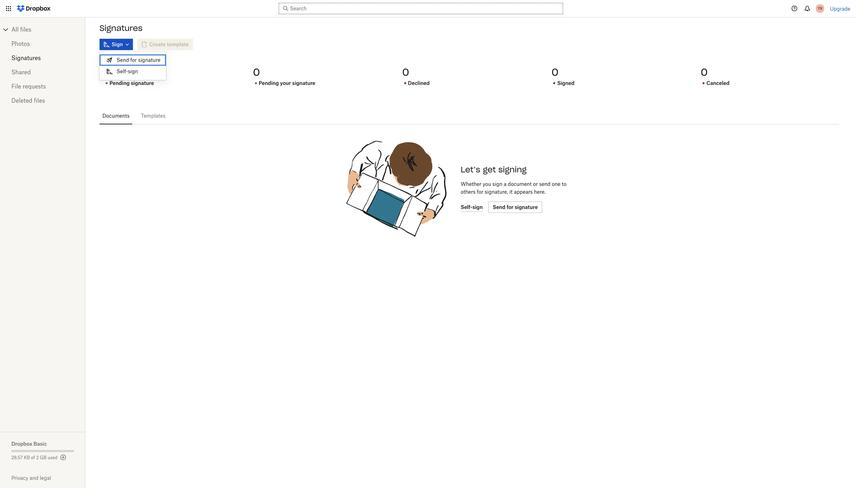 Task type: describe. For each thing, give the bounding box(es) containing it.
templates
[[141, 113, 166, 119]]

canceled
[[707, 80, 730, 86]]

send for signature menu item
[[100, 54, 166, 66]]

whether you sign a document or send one to others for signature, it appears here.
[[461, 181, 567, 195]]

get more space image
[[59, 454, 67, 462]]

1 horizontal spatial signatures
[[100, 23, 143, 33]]

dropbox basic
[[11, 441, 47, 447]]

pending signature
[[110, 80, 154, 86]]

0 for pending signature
[[104, 66, 111, 79]]

privacy and legal
[[11, 475, 51, 481]]

for inside whether you sign a document or send one to others for signature, it appears here.
[[477, 189, 484, 195]]

dropbox
[[11, 441, 32, 447]]

deleted files link
[[11, 94, 74, 108]]

global header element
[[0, 0, 857, 17]]

get
[[483, 165, 496, 175]]

signatures link
[[11, 51, 74, 65]]

used
[[48, 456, 57, 461]]

dropbox logo - go to the homepage image
[[14, 3, 53, 14]]

signature for pending your signature
[[292, 80, 316, 86]]

deleted files
[[11, 97, 45, 104]]

appears
[[514, 189, 533, 195]]

documents
[[102, 113, 130, 119]]

signing
[[499, 165, 527, 175]]

others
[[461, 189, 476, 195]]

your
[[280, 80, 291, 86]]

shared link
[[11, 65, 74, 79]]

privacy and legal link
[[11, 475, 85, 481]]

shared
[[11, 69, 31, 76]]

file
[[11, 83, 21, 90]]

templates tab
[[138, 107, 168, 125]]

documents tab
[[100, 107, 133, 125]]

one
[[552, 181, 561, 187]]

self-sign
[[117, 68, 138, 74]]

declined
[[408, 80, 430, 86]]

sign inside whether you sign a document or send one to others for signature, it appears here.
[[493, 181, 503, 187]]

pending your signature
[[259, 80, 316, 86]]

all files
[[11, 26, 31, 33]]

for inside menu item
[[130, 57, 137, 63]]

0 for declined
[[403, 66, 410, 79]]

pending for pending signature
[[110, 80, 130, 86]]

or
[[534, 181, 538, 187]]

signed
[[558, 80, 575, 86]]

pending for pending your signature
[[259, 80, 279, 86]]

photos
[[11, 40, 30, 47]]

1 vertical spatial signatures
[[11, 54, 41, 62]]

you
[[483, 181, 492, 187]]

upgrade
[[831, 6, 851, 12]]

photos link
[[11, 37, 74, 51]]



Task type: vqa. For each thing, say whether or not it's contained in the screenshot.
All files link
yes



Task type: locate. For each thing, give the bounding box(es) containing it.
1 horizontal spatial for
[[477, 189, 484, 195]]

1 horizontal spatial pending
[[259, 80, 279, 86]]

it
[[510, 189, 513, 195]]

signatures up send
[[100, 23, 143, 33]]

0 vertical spatial sign
[[128, 68, 138, 74]]

pending
[[110, 80, 130, 86], [259, 80, 279, 86]]

whether
[[461, 181, 482, 187]]

0 up 'declined'
[[403, 66, 410, 79]]

1 horizontal spatial sign
[[493, 181, 503, 187]]

signature down self-sign menu item
[[131, 80, 154, 86]]

self-sign menu item
[[100, 66, 166, 77]]

0 vertical spatial for
[[130, 57, 137, 63]]

document
[[508, 181, 532, 187]]

for
[[130, 57, 137, 63], [477, 189, 484, 195]]

0 horizontal spatial sign
[[128, 68, 138, 74]]

all files link
[[11, 24, 85, 35]]

signature for send for signature
[[138, 57, 161, 63]]

to
[[562, 181, 567, 187]]

0 for canceled
[[701, 66, 708, 79]]

signature,
[[485, 189, 509, 195]]

gb
[[40, 456, 47, 461]]

2 pending from the left
[[259, 80, 279, 86]]

let's get signing
[[461, 165, 527, 175]]

for right send
[[130, 57, 137, 63]]

0 horizontal spatial files
[[20, 26, 31, 33]]

and
[[30, 475, 38, 481]]

4 0 from the left
[[552, 66, 559, 79]]

1 vertical spatial files
[[34, 97, 45, 104]]

0 up signed
[[552, 66, 559, 79]]

files down file requests 'link'
[[34, 97, 45, 104]]

0 for signed
[[552, 66, 559, 79]]

signatures
[[100, 23, 143, 33], [11, 54, 41, 62]]

2 0 from the left
[[253, 66, 260, 79]]

sign inside menu item
[[128, 68, 138, 74]]

0
[[104, 66, 111, 79], [253, 66, 260, 79], [403, 66, 410, 79], [552, 66, 559, 79], [701, 66, 708, 79]]

1 horizontal spatial files
[[34, 97, 45, 104]]

send for signature
[[117, 57, 161, 63]]

3 0 from the left
[[403, 66, 410, 79]]

files
[[20, 26, 31, 33], [34, 97, 45, 104]]

signatures up shared
[[11, 54, 41, 62]]

0 horizontal spatial pending
[[110, 80, 130, 86]]

all
[[11, 26, 19, 33]]

0 up pending your signature
[[253, 66, 260, 79]]

1 0 from the left
[[104, 66, 111, 79]]

signature
[[138, 57, 161, 63], [131, 80, 154, 86], [292, 80, 316, 86]]

here.
[[535, 189, 546, 195]]

1 pending from the left
[[110, 80, 130, 86]]

2
[[36, 456, 39, 461]]

requests
[[23, 83, 46, 90]]

kb
[[24, 456, 30, 461]]

upgrade link
[[831, 6, 851, 12]]

0 horizontal spatial for
[[130, 57, 137, 63]]

files for all files
[[20, 26, 31, 33]]

28.57
[[11, 456, 23, 461]]

basic
[[33, 441, 47, 447]]

deleted
[[11, 97, 32, 104]]

a
[[504, 181, 507, 187]]

0 left self-
[[104, 66, 111, 79]]

tab list
[[100, 107, 840, 125]]

send
[[117, 57, 129, 63]]

pending left your
[[259, 80, 279, 86]]

tab list containing documents
[[100, 107, 840, 125]]

sign down send for signature menu item
[[128, 68, 138, 74]]

let's
[[461, 165, 481, 175]]

5 0 from the left
[[701, 66, 708, 79]]

self-
[[117, 68, 128, 74]]

legal
[[40, 475, 51, 481]]

1 vertical spatial sign
[[493, 181, 503, 187]]

files right 'all'
[[20, 26, 31, 33]]

0 horizontal spatial signatures
[[11, 54, 41, 62]]

privacy
[[11, 475, 28, 481]]

0 up canceled
[[701, 66, 708, 79]]

pending down self-
[[110, 80, 130, 86]]

file requests link
[[11, 79, 74, 94]]

signature up self-sign menu item
[[138, 57, 161, 63]]

1 vertical spatial for
[[477, 189, 484, 195]]

0 for pending your signature
[[253, 66, 260, 79]]

sign left the a
[[493, 181, 503, 187]]

28.57 kb of 2 gb used
[[11, 456, 57, 461]]

file requests
[[11, 83, 46, 90]]

0 vertical spatial files
[[20, 26, 31, 33]]

files for deleted files
[[34, 97, 45, 104]]

of
[[31, 456, 35, 461]]

sign
[[128, 68, 138, 74], [493, 181, 503, 187]]

send
[[540, 181, 551, 187]]

signature inside menu item
[[138, 57, 161, 63]]

for down you
[[477, 189, 484, 195]]

0 vertical spatial signatures
[[100, 23, 143, 33]]

signature right your
[[292, 80, 316, 86]]



